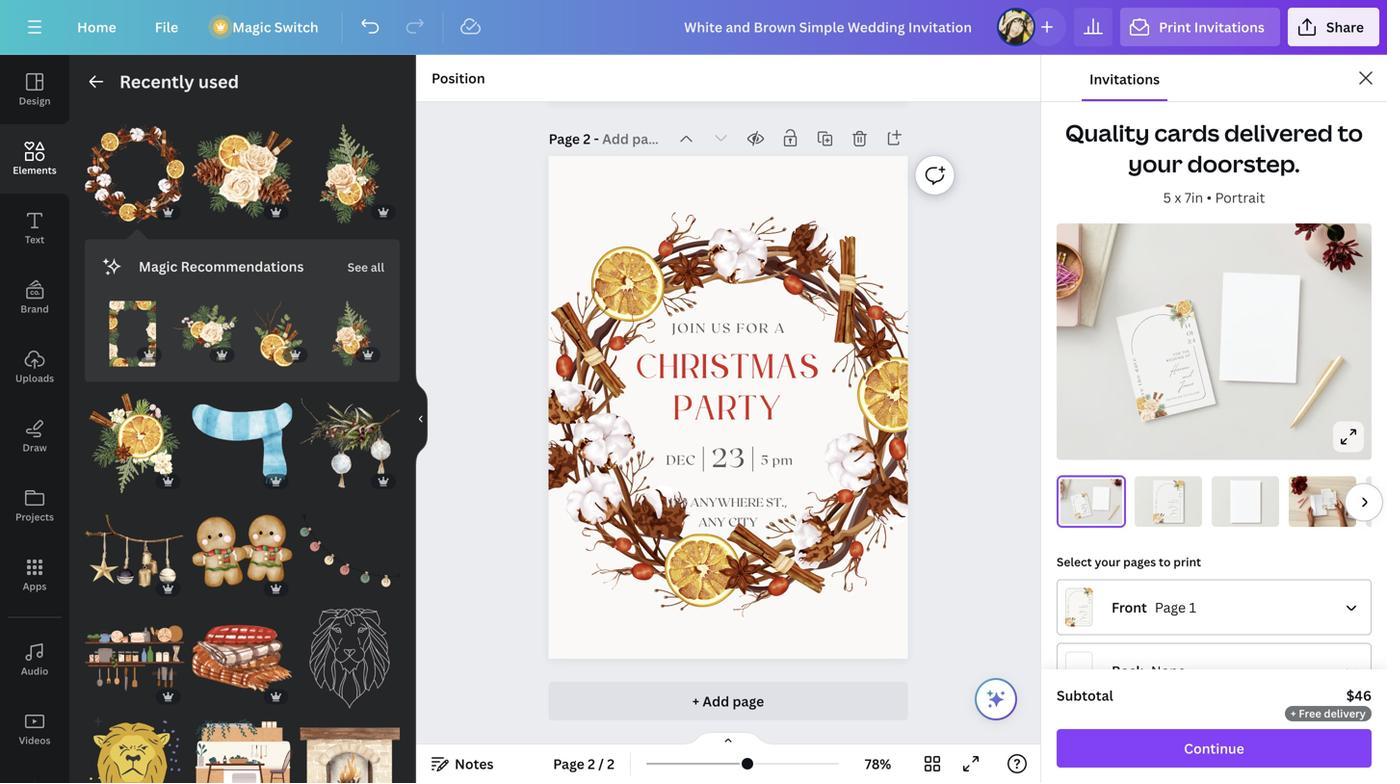Task type: vqa. For each thing, say whether or not it's contained in the screenshot.
PAGE 2 / 2 button
yes



Task type: describe. For each thing, give the bounding box(es) containing it.
and up the select
[[1084, 507, 1087, 511]]

videos
[[19, 734, 51, 747]]

christmas lights hanging strings. image
[[300, 501, 400, 601]]

uploads button
[[0, 332, 69, 402]]

jamie right save the date
[[1179, 376, 1196, 394]]

of up the select
[[1085, 504, 1087, 505]]

st.,
[[766, 495, 787, 509]]

123
[[670, 495, 688, 509]]

01 inside 14 01 24 save the date
[[1179, 492, 1181, 495]]

apps
[[23, 580, 47, 593]]

print invitations
[[1159, 18, 1265, 36]]

14 01 24 save the date
[[1155, 489, 1182, 516]]

14 up the select
[[1085, 497, 1087, 499]]

for up and jamie
[[1173, 351, 1182, 357]]

78%
[[865, 755, 891, 773]]

kitchen shelves illustration image
[[85, 609, 185, 709]]

elements button
[[0, 124, 69, 194]]

audio
[[21, 665, 48, 678]]

harumi up the select
[[1082, 506, 1087, 510]]

print
[[1174, 554, 1201, 570]]

doorstep.
[[1188, 148, 1300, 179]]

all
[[371, 259, 384, 275]]

Design title text field
[[669, 8, 990, 46]]

save inside 14 01 24 save the date
[[1155, 510, 1158, 516]]

brand
[[21, 303, 49, 316]]

24 inside 14 01 24 save the date
[[1179, 495, 1182, 499]]

123 anywhere st., any city
[[670, 495, 787, 529]]

magic switch button
[[202, 8, 334, 46]]

-
[[594, 130, 599, 148]]

continue button
[[1057, 729, 1372, 768]]

share
[[1327, 18, 1364, 36]]

invitation left the display preview 5 of the design image
[[1328, 506, 1331, 507]]

file
[[155, 18, 178, 36]]

watercolor fireplace illustration image
[[300, 716, 400, 783]]

date up the select
[[1074, 505, 1076, 509]]

24 inside 14 01 24
[[1187, 336, 1197, 346]]

Page title text field
[[602, 129, 665, 148]]

+ add page button
[[549, 682, 908, 721]]

page 2 / 2
[[553, 755, 615, 773]]

select
[[1057, 554, 1092, 570]]

wedding up invitation to follow harumi and jamie
[[1169, 501, 1176, 503]]

notes button
[[424, 749, 501, 779]]

projects
[[15, 511, 54, 524]]

and inside and jamie
[[1181, 368, 1194, 384]]

fragrant natural vine wreath decorated with dried orange fruits, cotton flowers, cinnamon, anise, and rosehip berries. christmas wreath. image
[[85, 124, 185, 224]]

harumi inside invitation to follow harumi and jamie
[[1170, 503, 1177, 509]]

the inside save the date
[[1135, 374, 1144, 386]]

join us for a
[[672, 320, 787, 335]]

invitations inside button
[[1090, 70, 1160, 88]]

design
[[19, 94, 51, 107]]

none
[[1151, 662, 1186, 680]]

magic for magic switch
[[232, 18, 271, 36]]

draw
[[23, 441, 47, 454]]

2 for /
[[588, 755, 595, 773]]

free
[[1299, 706, 1322, 721]]

save up the select
[[1075, 512, 1077, 515]]

of down 14 01 24
[[1185, 353, 1191, 358]]

+ add page
[[692, 692, 764, 711]]

display preview 3 of the design image
[[1212, 476, 1280, 527]]

share button
[[1288, 8, 1380, 46]]

page for page 2 / 2
[[553, 755, 585, 773]]

$46
[[1347, 686, 1372, 705]]

see all button
[[346, 247, 386, 286]]

see all
[[348, 259, 384, 275]]

78% button
[[847, 749, 910, 779]]

invitation to follow
[[1166, 391, 1200, 402]]

+ for + free delivery
[[1291, 706, 1297, 721]]

hide image
[[415, 373, 428, 465]]

2 for -
[[583, 130, 591, 148]]

front
[[1112, 598, 1147, 616]]

position button
[[424, 63, 493, 93]]

harumi up "invitation to follow"
[[1169, 359, 1192, 378]]

of left the display preview 5 of the design image
[[1333, 498, 1334, 499]]

0 horizontal spatial 14 01 24 save the date for the wedding of invitation to follow harumi and jamie
[[1074, 497, 1089, 515]]

1 horizontal spatial 14 01 24 save the date for the wedding of invitation to follow harumi and jamie
[[1323, 492, 1336, 507]]

1 vertical spatial your
[[1095, 554, 1121, 570]]

star sign leo image
[[85, 716, 185, 783]]

page for page 2 -
[[549, 130, 580, 148]]

page 2 -
[[549, 130, 602, 148]]

invitations inside 'dropdown button'
[[1194, 18, 1265, 36]]

used
[[198, 70, 239, 93]]

to inside "invitation to follow"
[[1183, 394, 1188, 398]]

side panel tab list
[[0, 55, 69, 783]]

main menu bar
[[0, 0, 1387, 55]]

join
[[672, 320, 707, 335]]

homely kitchen interior with bar stools, modern table and food ingredients on it. hygge design of dining room. cozy and comfortable minimalist cooking area. vector illustration in flat style image
[[192, 716, 292, 783]]

the inside 14 01 24 save the date
[[1155, 505, 1158, 509]]

recently
[[119, 70, 194, 93]]

us
[[712, 320, 732, 335]]

anywhere
[[690, 495, 764, 509]]

page inside select your pages to print element
[[1155, 598, 1186, 616]]

watercolor gingerbread image
[[192, 501, 292, 601]]

to left the display preview 5 of the design image
[[1332, 506, 1332, 507]]

+ free delivery
[[1291, 706, 1366, 721]]

recently used
[[119, 70, 239, 93]]

subtotal
[[1057, 686, 1114, 705]]

your inside quality cards delivered to your doorstep. 5 x 7in • portrait
[[1129, 148, 1183, 179]]

date inside save the date
[[1131, 357, 1141, 373]]

for left a
[[737, 320, 770, 335]]

blue cozy winter scarf watercolor image
[[192, 394, 292, 493]]

print invitations button
[[1121, 8, 1280, 46]]

save left the display preview 5 of the design image
[[1323, 503, 1325, 506]]

0 vertical spatial for the wedding of
[[1166, 349, 1191, 363]]

jamie left the display preview 5 of the design image
[[1331, 503, 1334, 506]]

5 pm
[[761, 452, 794, 467]]

continue
[[1184, 739, 1245, 758]]

•
[[1207, 188, 1212, 207]]

apps button
[[0, 541, 69, 610]]

save inside save the date
[[1138, 387, 1148, 403]]



Task type: locate. For each thing, give the bounding box(es) containing it.
save left invitation to follow harumi and jamie
[[1155, 510, 1158, 516]]

magic recommendations
[[139, 257, 304, 276]]

follow inside "invitation to follow"
[[1188, 391, 1200, 396]]

quality
[[1066, 117, 1150, 148]]

invitation up the select
[[1081, 513, 1085, 515]]

invitations right print
[[1194, 18, 1265, 36]]

see
[[348, 259, 368, 275]]

invitations up quality
[[1090, 70, 1160, 88]]

christmas ornaments image
[[85, 501, 185, 601]]

wedding
[[1166, 355, 1185, 363], [1329, 498, 1333, 499], [1169, 501, 1176, 503], [1081, 505, 1085, 506]]

follow left the display preview 5 of the design image
[[1333, 506, 1335, 507]]

magic switch
[[232, 18, 319, 36]]

/
[[599, 755, 604, 773]]

5 left x
[[1164, 188, 1172, 207]]

to right delivered
[[1338, 117, 1363, 148]]

2 left -
[[583, 130, 591, 148]]

page inside page 2 / 2 button
[[553, 755, 585, 773]]

invitations
[[1194, 18, 1265, 36], [1090, 70, 1160, 88]]

01 up and jamie
[[1186, 329, 1194, 338]]

page
[[733, 692, 764, 711]]

5 inside quality cards delivered to your doorstep. 5 x 7in • portrait
[[1164, 188, 1172, 207]]

invitations button
[[1082, 55, 1168, 101]]

1 vertical spatial for the wedding of
[[1169, 500, 1179, 503]]

to down and jamie
[[1183, 394, 1188, 398]]

invitation down 14 01 24 save the date
[[1165, 517, 1172, 518]]

back
[[1112, 662, 1143, 680]]

to inside invitation to follow harumi and jamie
[[1172, 517, 1174, 518]]

group
[[85, 113, 185, 224], [192, 113, 292, 224], [300, 124, 400, 224], [100, 290, 165, 367], [173, 290, 238, 367], [246, 290, 311, 367], [319, 290, 384, 367], [85, 382, 185, 493], [192, 382, 292, 493], [300, 394, 400, 493], [192, 490, 292, 601], [300, 490, 400, 601], [85, 501, 185, 601], [300, 597, 400, 709], [85, 609, 185, 709], [192, 609, 292, 709], [85, 705, 185, 783], [192, 705, 292, 783], [300, 705, 400, 783]]

date left invitation to follow harumi and jamie
[[1155, 498, 1158, 504]]

page left /
[[553, 755, 585, 773]]

follow down 14 01 24 save the date
[[1174, 517, 1179, 518]]

for
[[737, 320, 770, 335], [1173, 351, 1182, 357], [1331, 498, 1332, 499], [1172, 500, 1175, 501], [1083, 504, 1085, 505]]

date
[[1131, 357, 1141, 373], [1323, 497, 1324, 500], [1155, 498, 1158, 504], [1074, 505, 1076, 509]]

select your pages to print element
[[1057, 579, 1372, 699]]

your left pages
[[1095, 554, 1121, 570]]

0 horizontal spatial 5
[[761, 452, 769, 467]]

for the wedding of down 14 01 24
[[1166, 349, 1191, 363]]

7in
[[1185, 188, 1204, 207]]

home link
[[62, 8, 132, 46]]

magic for magic recommendations
[[139, 257, 178, 276]]

1 horizontal spatial invitations
[[1194, 18, 1265, 36]]

brand button
[[0, 263, 69, 332]]

magic left switch
[[232, 18, 271, 36]]

uploads
[[15, 372, 54, 385]]

add
[[703, 692, 729, 711]]

wedding left the display preview 5 of the design image
[[1329, 498, 1333, 499]]

14 01 24 save the date for the wedding of invitation to follow harumi and jamie left the display preview 5 of the design image
[[1323, 492, 1336, 507]]

a
[[774, 320, 787, 335]]

5 left pm
[[761, 452, 769, 467]]

jamie up the select
[[1084, 509, 1088, 513]]

0 vertical spatial your
[[1129, 148, 1183, 179]]

follow
[[1188, 391, 1200, 396], [1333, 506, 1335, 507], [1086, 512, 1089, 514], [1174, 517, 1179, 518]]

14 up and jamie
[[1184, 321, 1192, 331]]

1 horizontal spatial your
[[1129, 148, 1183, 179]]

2 left /
[[588, 755, 595, 773]]

switch
[[274, 18, 319, 36]]

watercolor cozy blankets image
[[192, 609, 292, 709]]

and left the display preview 5 of the design image
[[1332, 501, 1334, 504]]

+ for + add page
[[692, 692, 700, 711]]

page 2 / 2 button
[[546, 749, 622, 779]]

of up invitation to follow harumi and jamie
[[1177, 501, 1179, 503]]

and up print
[[1173, 507, 1177, 513]]

2 right /
[[607, 755, 615, 773]]

christmas
[[637, 342, 821, 396]]

1 vertical spatial invitations
[[1090, 70, 1160, 88]]

follow right save the date
[[1188, 391, 1200, 396]]

elements
[[13, 164, 57, 177]]

display preview 5 of the design image
[[1366, 476, 1387, 527]]

cards
[[1155, 117, 1220, 148]]

1 horizontal spatial +
[[1291, 706, 1297, 721]]

0 horizontal spatial +
[[692, 692, 700, 711]]

recommendations
[[181, 257, 304, 276]]

audio button
[[0, 625, 69, 695]]

0 horizontal spatial invitations
[[1090, 70, 1160, 88]]

show pages image
[[682, 731, 775, 747]]

and jamie
[[1179, 368, 1196, 394]]

01 up the select
[[1086, 499, 1087, 501]]

christmas bouquet with dried orange. image
[[192, 124, 292, 224], [300, 124, 400, 224], [173, 301, 238, 367], [246, 301, 311, 367], [319, 301, 384, 367], [85, 394, 185, 493]]

invitation
[[1166, 395, 1183, 402], [1328, 506, 1331, 507], [1081, 513, 1085, 515], [1165, 517, 1172, 518]]

your up x
[[1129, 148, 1183, 179]]

text
[[25, 233, 44, 246]]

0 horizontal spatial your
[[1095, 554, 1121, 570]]

for left the display preview 5 of the design image
[[1331, 498, 1332, 499]]

position
[[432, 69, 485, 87]]

+ left free
[[1291, 706, 1297, 721]]

and inside invitation to follow harumi and jamie
[[1173, 507, 1177, 513]]

to down 14 01 24 save the date
[[1172, 517, 1174, 518]]

pm
[[773, 452, 794, 467]]

back none
[[1112, 662, 1186, 680]]

front page 1
[[1112, 598, 1197, 616]]

14
[[1184, 321, 1192, 331], [1179, 489, 1181, 492], [1334, 492, 1335, 494], [1085, 497, 1087, 499]]

1 vertical spatial magic
[[139, 257, 178, 276]]

dec
[[666, 452, 696, 467]]

24 up and jamie
[[1187, 336, 1197, 346]]

1 horizontal spatial magic
[[232, 18, 271, 36]]

jamie
[[1179, 376, 1196, 394], [1331, 503, 1334, 506], [1084, 509, 1088, 513], [1172, 510, 1177, 516]]

page left -
[[549, 130, 580, 148]]

wedding up and jamie
[[1166, 355, 1185, 363]]

and up "invitation to follow"
[[1181, 368, 1194, 384]]

save
[[1138, 387, 1148, 403], [1323, 503, 1325, 506], [1155, 510, 1158, 516], [1075, 512, 1077, 515]]

0 vertical spatial page
[[549, 130, 580, 148]]

date inside 14 01 24 save the date
[[1155, 498, 1158, 504]]

follow up the select
[[1086, 512, 1089, 514]]

14 01 24 save the date for the wedding of invitation to follow harumi and jamie up the select
[[1074, 497, 1089, 515]]

jamie up print
[[1172, 510, 1177, 516]]

for up the select
[[1083, 504, 1085, 505]]

notes
[[455, 755, 494, 773]]

page left '1'
[[1155, 598, 1186, 616]]

home
[[77, 18, 116, 36]]

harumi up print
[[1170, 503, 1177, 509]]

pages
[[1124, 554, 1156, 570]]

text button
[[0, 194, 69, 263]]

01 left the display preview 5 of the design image
[[1334, 494, 1335, 496]]

videos button
[[0, 695, 69, 764]]

print
[[1159, 18, 1191, 36]]

to inside quality cards delivered to your doorstep. 5 x 7in • portrait
[[1338, 117, 1363, 148]]

1 vertical spatial page
[[1155, 598, 1186, 616]]

+ inside button
[[692, 692, 700, 711]]

to up the select
[[1085, 513, 1086, 514]]

0 vertical spatial magic
[[232, 18, 271, 36]]

0 horizontal spatial magic
[[139, 257, 178, 276]]

save the date
[[1131, 357, 1148, 403]]

invitation to follow harumi and jamie
[[1165, 503, 1179, 518]]

harumi
[[1169, 359, 1192, 378], [1330, 499, 1334, 503], [1170, 503, 1177, 509], [1082, 506, 1087, 510]]

1 horizontal spatial 5
[[1164, 188, 1172, 207]]

+
[[692, 692, 700, 711], [1291, 706, 1297, 721]]

invitation inside invitation to follow harumi and jamie
[[1165, 517, 1172, 518]]

city
[[729, 515, 758, 529]]

24 left the display preview 5 of the design image
[[1334, 495, 1336, 497]]

any
[[699, 515, 726, 529]]

2 vertical spatial page
[[553, 755, 585, 773]]

01 inside 14 01 24
[[1186, 329, 1194, 338]]

canva assistant image
[[985, 688, 1008, 711]]

1 vertical spatial 5
[[761, 452, 769, 467]]

magic up the 'christmas frame with orange and rose.' image
[[139, 257, 178, 276]]

1
[[1189, 598, 1197, 616]]

delivered
[[1225, 117, 1333, 148]]

draw button
[[0, 402, 69, 471]]

follow inside invitation to follow harumi and jamie
[[1174, 517, 1179, 518]]

for the wedding of up invitation to follow harumi and jamie
[[1169, 500, 1179, 503]]

magic
[[232, 18, 271, 36], [139, 257, 178, 276]]

01
[[1186, 329, 1194, 338], [1179, 492, 1181, 495], [1334, 494, 1335, 496], [1086, 499, 1087, 501]]

harumi left the display preview 5 of the design image
[[1330, 499, 1334, 503]]

23
[[712, 441, 746, 473]]

01 left display preview 3 of the design image
[[1179, 492, 1181, 495]]

24
[[1187, 336, 1197, 346], [1179, 495, 1182, 499], [1334, 495, 1336, 497], [1086, 501, 1088, 503]]

to left print
[[1159, 554, 1171, 570]]

watercolor  christmas decorated twig illustration image
[[300, 394, 400, 493]]

portrait
[[1215, 188, 1265, 207]]

14 inside 14 01 24 save the date
[[1179, 489, 1181, 492]]

to
[[1338, 117, 1363, 148], [1183, 394, 1188, 398], [1332, 506, 1332, 507], [1085, 513, 1086, 514], [1172, 517, 1174, 518], [1159, 554, 1171, 570]]

save left "invitation to follow"
[[1138, 387, 1148, 403]]

delivery
[[1324, 706, 1366, 721]]

design button
[[0, 55, 69, 124]]

+ left "add"
[[692, 692, 700, 711]]

14 01 24
[[1184, 321, 1197, 346]]

date left and jamie
[[1131, 357, 1141, 373]]

magic inside button
[[232, 18, 271, 36]]

quality cards delivered to your doorstep. 5 x 7in • portrait
[[1066, 117, 1363, 207]]

select your pages to print
[[1057, 554, 1201, 570]]

invitation inside "invitation to follow"
[[1166, 395, 1183, 402]]

date left the display preview 5 of the design image
[[1323, 497, 1324, 500]]

the
[[1182, 349, 1190, 355], [1135, 374, 1144, 386], [1333, 498, 1334, 498], [1176, 500, 1179, 501], [1323, 501, 1324, 503], [1085, 503, 1086, 505], [1155, 505, 1158, 509], [1075, 509, 1077, 511]]

party
[[674, 384, 784, 438]]

0 vertical spatial 5
[[1164, 188, 1172, 207]]

x
[[1175, 188, 1182, 207]]

wedding up the select
[[1081, 505, 1085, 506]]

for up invitation to follow harumi and jamie
[[1172, 500, 1175, 501]]

24 up the select
[[1086, 501, 1088, 503]]

invitation down and jamie
[[1166, 395, 1183, 402]]

14 left display preview 3 of the design image
[[1179, 489, 1181, 492]]

christmas frame with orange and rose. image
[[100, 301, 165, 367]]

projects button
[[0, 471, 69, 541]]

your
[[1129, 148, 1183, 179], [1095, 554, 1121, 570]]

24 up print
[[1179, 495, 1182, 499]]

for the wedding of
[[1166, 349, 1191, 363], [1169, 500, 1179, 503]]

0 vertical spatial invitations
[[1194, 18, 1265, 36]]

2
[[583, 130, 591, 148], [588, 755, 595, 773], [607, 755, 615, 773]]

jamie inside invitation to follow harumi and jamie
[[1172, 510, 1177, 516]]

14 inside 14 01 24
[[1184, 321, 1192, 331]]

14 left the display preview 5 of the design image
[[1334, 492, 1335, 494]]



